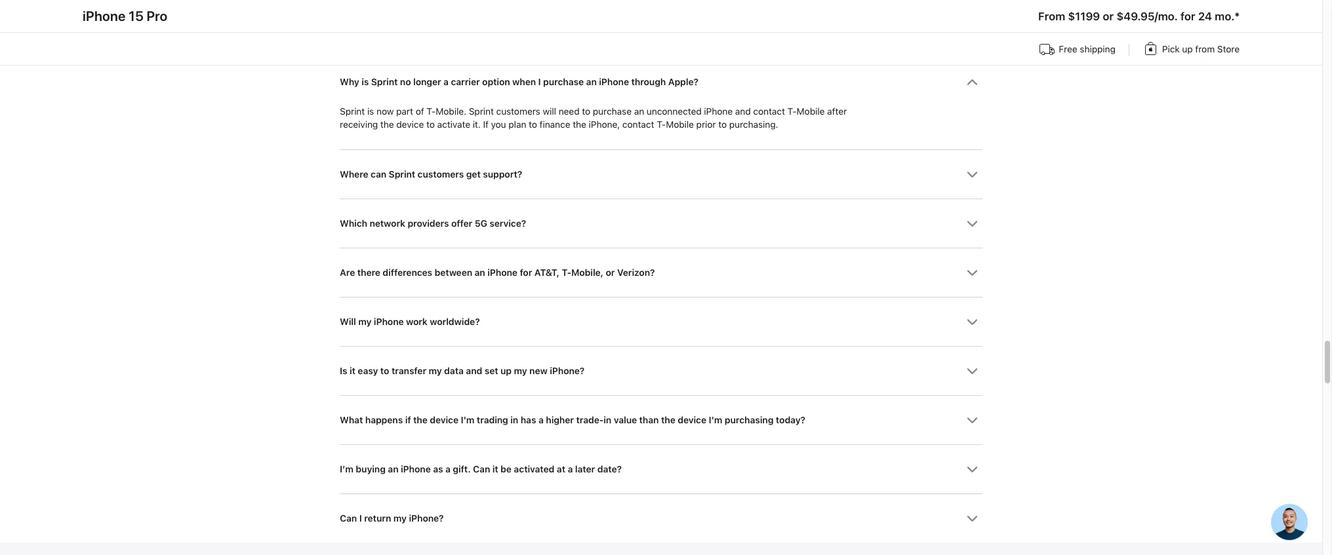 Task type: describe. For each thing, give the bounding box(es) containing it.
transfer
[[392, 366, 426, 377]]

$49.95
[[1117, 10, 1155, 23]]

will my iphone work worldwide?
[[340, 317, 480, 327]]

iphone left as
[[401, 465, 431, 475]]

be
[[501, 465, 512, 475]]

iphone left work
[[374, 317, 404, 327]]

can
[[371, 169, 386, 180]]

an up sprint is now part of t-mobile. sprint customers will need to purchase an unconnected iphone and contact t-mobile after receiving the device to activate it. if you plan to finance the iphone, contact t-mobile prior to purchasing. at the top of page
[[586, 76, 597, 87]]

plan
[[509, 119, 526, 130]]

carrier
[[451, 76, 480, 87]]

at&t,
[[534, 268, 560, 278]]

1 i'm from the left
[[461, 415, 475, 426]]

today?
[[776, 415, 806, 426]]

will
[[543, 106, 556, 117]]

1 vertical spatial mobile
[[666, 119, 694, 130]]

iphone,
[[589, 119, 620, 130]]

i'm
[[340, 465, 354, 475]]

0 vertical spatial for
[[1181, 10, 1196, 23]]

you
[[491, 119, 506, 130]]

0 vertical spatial i
[[538, 76, 541, 87]]

gift.
[[453, 465, 471, 475]]

longer
[[413, 76, 441, 87]]

list inside iphone 15 pro main content
[[83, 39, 1240, 62]]

chevrondown image for what happens if the device i'm trading in has a higher trade-in value than the device i'm purchasing today?
[[967, 415, 978, 427]]

as
[[433, 465, 443, 475]]

free shipping
[[1059, 44, 1116, 54]]

0 horizontal spatial it
[[350, 366, 355, 377]]

offer
[[451, 219, 472, 229]]

chevrondown image for are there differences between an iphone for at&t, t-mobile, or verizon?
[[967, 268, 978, 279]]

0 vertical spatial up
[[1182, 44, 1193, 54]]

free
[[1059, 44, 1078, 54]]

0 vertical spatial can
[[473, 465, 490, 475]]

chevrondown image for can i return my iphone?
[[967, 514, 978, 525]]

easy
[[358, 366, 378, 377]]

purchase inside dropdown button
[[543, 76, 584, 87]]

where can sprint customers get support? button
[[340, 150, 983, 199]]

part
[[396, 106, 413, 117]]

unconnected
[[647, 106, 702, 117]]

what
[[340, 415, 363, 426]]

option
[[482, 76, 510, 87]]

a right has on the bottom of page
[[539, 415, 544, 426]]

buying
[[356, 465, 386, 475]]

finance
[[540, 119, 570, 130]]

0 vertical spatial iphone?
[[550, 366, 585, 377]]

1 in from the left
[[511, 415, 518, 426]]

list item containing why is sprint no longer a carrier option when i purchase an iphone through apple?
[[340, 57, 983, 150]]

iphone 15 pro link
[[83, 8, 168, 24]]

activated
[[514, 465, 555, 475]]

between
[[435, 268, 472, 278]]

t- down unconnected
[[657, 119, 666, 130]]

to right prior
[[718, 119, 727, 130]]

the down need
[[573, 119, 586, 130]]

are there differences between an iphone for at&t, t-mobile, or verizon? button
[[340, 249, 983, 297]]

1 horizontal spatial contact
[[753, 106, 785, 117]]

device inside sprint is now part of t-mobile. sprint customers will need to purchase an unconnected iphone and contact t-mobile after receiving the device to activate it. if you plan to finance the iphone, contact t-mobile prior to purchasing.
[[396, 119, 424, 130]]

are there differences between an iphone for at&t, t-mobile, or verizon?
[[340, 268, 655, 278]]

sprint inside why is sprint no longer a carrier option when i purchase an iphone through apple? dropdown button
[[371, 76, 398, 87]]

prior
[[696, 119, 716, 130]]

differences
[[383, 268, 432, 278]]

sprint up if
[[469, 106, 494, 117]]

up inside dropdown button
[[501, 366, 512, 377]]

an inside sprint is now part of t-mobile. sprint customers will need to purchase an unconnected iphone and contact t-mobile after receiving the device to activate it. if you plan to finance the iphone, contact t-mobile prior to purchasing.
[[634, 106, 644, 117]]

2 in from the left
[[604, 415, 612, 426]]

will
[[340, 317, 356, 327]]

sprint is now part of t-mobile. sprint customers will need to purchase an unconnected iphone and contact t-mobile after receiving the device to activate it. if you plan to finance the iphone, contact t-mobile prior to purchasing.
[[340, 106, 847, 130]]

chevrondown image for where can sprint customers get support?
[[967, 169, 978, 181]]

to left activate
[[426, 119, 435, 130]]

from $1199 or $49.95 /mo. for 24 mo. *
[[1038, 10, 1240, 23]]

mobile,
[[571, 268, 604, 278]]

1 vertical spatial it
[[492, 465, 498, 475]]

to right need
[[582, 106, 590, 117]]

support?
[[483, 169, 522, 180]]

now
[[376, 106, 394, 117]]

my left the new
[[514, 366, 527, 377]]

chevrondown image for which network providers offer 5g service?
[[967, 219, 978, 230]]

where can sprint customers get support?
[[340, 169, 522, 180]]

chevrondown image for why is sprint no longer a carrier option when i purchase an iphone through apple?
[[967, 76, 978, 88]]

or inside dropdown button
[[606, 268, 615, 278]]

iphone 15 pro main content
[[0, 0, 1323, 543]]

apple?
[[668, 76, 699, 87]]

which network providers offer 5g service?
[[340, 219, 526, 229]]

1 list item from the top
[[340, 0, 983, 8]]

later
[[575, 465, 595, 475]]

worldwide?
[[430, 317, 480, 327]]

of
[[416, 106, 424, 117]]

$1199
[[1068, 10, 1100, 23]]

get
[[466, 169, 481, 180]]

which network providers offer 5g service? button
[[340, 200, 983, 248]]

5g
[[475, 219, 487, 229]]

the right the if
[[413, 415, 428, 426]]

is it easy to transfer my data and set up my new iphone? button
[[340, 347, 983, 396]]

customers inside sprint is now part of t-mobile. sprint customers will need to purchase an unconnected iphone and contact t-mobile after receiving the device to activate it. if you plan to finance the iphone, contact t-mobile prior to purchasing.
[[496, 106, 540, 117]]

from
[[1195, 44, 1215, 54]]

pick
[[1162, 44, 1180, 54]]

trading
[[477, 415, 508, 426]]

when
[[512, 76, 536, 87]]

higher
[[546, 415, 574, 426]]

0 horizontal spatial iphone?
[[409, 514, 444, 524]]

trade-
[[576, 415, 604, 426]]

purchasing.
[[729, 119, 778, 130]]

return
[[364, 514, 391, 524]]

there
[[357, 268, 380, 278]]

why is sprint no longer a carrier option when i purchase an iphone through apple?
[[340, 76, 699, 87]]

it.
[[473, 119, 481, 130]]



Task type: locate. For each thing, give the bounding box(es) containing it.
than
[[639, 415, 659, 426]]

is
[[340, 366, 347, 377]]

customers
[[496, 106, 540, 117], [418, 169, 464, 180]]

no
[[400, 76, 411, 87]]

is for sprint
[[362, 76, 369, 87]]

and inside sprint is now part of t-mobile. sprint customers will need to purchase an unconnected iphone and contact t-mobile after receiving the device to activate it. if you plan to finance the iphone, contact t-mobile prior to purchasing.
[[735, 106, 751, 117]]

0 horizontal spatial for
[[520, 268, 532, 278]]

my right return
[[393, 514, 407, 524]]

why
[[340, 76, 359, 87]]

i'm buying an iphone as a gift. can it be activated at a later date?
[[340, 465, 622, 475]]

i left return
[[359, 514, 362, 524]]

chevrondown image for i'm buying an iphone as a gift. can it be activated at a later date?
[[967, 465, 978, 476]]

3 chevrondown image from the top
[[967, 268, 978, 279]]

is inside dropdown button
[[362, 76, 369, 87]]

0 vertical spatial or
[[1103, 10, 1114, 23]]

up
[[1182, 44, 1193, 54], [501, 366, 512, 377]]

from
[[1038, 10, 1065, 23]]

happens
[[365, 415, 403, 426]]

0 vertical spatial customers
[[496, 106, 540, 117]]

to inside dropdown button
[[380, 366, 389, 377]]

1 horizontal spatial iphone?
[[550, 366, 585, 377]]

1 vertical spatial purchase
[[593, 106, 632, 117]]

can i return my iphone?
[[340, 514, 444, 524]]

0 horizontal spatial can
[[340, 514, 357, 524]]

1 vertical spatial can
[[340, 514, 357, 524]]

network
[[370, 219, 405, 229]]

t- inside dropdown button
[[562, 268, 571, 278]]

mobile left after on the right top
[[797, 106, 825, 117]]

1 horizontal spatial can
[[473, 465, 490, 475]]

1 horizontal spatial in
[[604, 415, 612, 426]]

an right buying
[[388, 465, 399, 475]]

chevrondown image inside the which network providers offer 5g service? dropdown button
[[967, 219, 978, 230]]

i'm left trading
[[461, 415, 475, 426]]

contact up purchasing.
[[753, 106, 785, 117]]

iphone? right the new
[[550, 366, 585, 377]]

1 chevrondown image from the top
[[967, 169, 978, 181]]

an right between
[[475, 268, 485, 278]]

1 vertical spatial iphone?
[[409, 514, 444, 524]]

iphone 15 pro
[[83, 8, 168, 24]]

1 horizontal spatial up
[[1182, 44, 1193, 54]]

device
[[396, 119, 424, 130], [430, 415, 459, 426], [678, 415, 706, 426]]

customers inside dropdown button
[[418, 169, 464, 180]]

0 vertical spatial list item
[[340, 0, 983, 8]]

or right $1199
[[1103, 10, 1114, 23]]

date?
[[597, 465, 622, 475]]

0 horizontal spatial or
[[606, 268, 615, 278]]

and left set
[[466, 366, 482, 377]]

set
[[485, 366, 498, 377]]

0 horizontal spatial i
[[359, 514, 362, 524]]

service?
[[490, 219, 526, 229]]

the down now
[[380, 119, 394, 130]]

chevrondown image inside why is sprint no longer a carrier option when i purchase an iphone through apple? dropdown button
[[967, 76, 978, 88]]

0 vertical spatial it
[[350, 366, 355, 377]]

purchase inside sprint is now part of t-mobile. sprint customers will need to purchase an unconnected iphone and contact t-mobile after receiving the device to activate it. if you plan to finance the iphone, contact t-mobile prior to purchasing.
[[593, 106, 632, 117]]

value
[[614, 415, 637, 426]]

1 vertical spatial contact
[[622, 119, 654, 130]]

pick up from store
[[1162, 44, 1240, 54]]

customers up plan
[[496, 106, 540, 117]]

chevrondown image inside are there differences between an iphone for at&t, t-mobile, or verizon? dropdown button
[[967, 268, 978, 279]]

chevrondown image inside will my iphone work worldwide? dropdown button
[[967, 317, 978, 328]]

7 chevrondown image from the top
[[967, 465, 978, 476]]

providers
[[408, 219, 449, 229]]

device right the if
[[430, 415, 459, 426]]

1 horizontal spatial for
[[1181, 10, 1196, 23]]

is right why
[[362, 76, 369, 87]]

0 horizontal spatial customers
[[418, 169, 464, 180]]

and inside dropdown button
[[466, 366, 482, 377]]

1 horizontal spatial it
[[492, 465, 498, 475]]

chevrondown image for will my iphone work worldwide?
[[967, 317, 978, 328]]

chevrondown image inside the where can sprint customers get support? dropdown button
[[967, 169, 978, 181]]

to
[[582, 106, 590, 117], [426, 119, 435, 130], [529, 119, 537, 130], [718, 119, 727, 130], [380, 366, 389, 377]]

sprint up receiving
[[340, 106, 365, 117]]

has
[[521, 415, 536, 426]]

1 vertical spatial chevrondown image
[[967, 514, 978, 525]]

list containing free shipping
[[83, 39, 1240, 62]]

1 horizontal spatial purchase
[[593, 106, 632, 117]]

t- right of
[[427, 106, 436, 117]]

4 chevrondown image from the top
[[967, 317, 978, 328]]

2 i'm from the left
[[709, 415, 722, 426]]

where
[[340, 169, 368, 180]]

work
[[406, 317, 428, 327]]

for left at&t,
[[520, 268, 532, 278]]

1 horizontal spatial i'm
[[709, 415, 722, 426]]

iphone inside sprint is now part of t-mobile. sprint customers will need to purchase an unconnected iphone and contact t-mobile after receiving the device to activate it. if you plan to finance the iphone, contact t-mobile prior to purchasing.
[[704, 106, 733, 117]]

to right easy
[[380, 366, 389, 377]]

iphone? right return
[[409, 514, 444, 524]]

need
[[559, 106, 580, 117]]

t- right at&t,
[[562, 268, 571, 278]]

2 horizontal spatial device
[[678, 415, 706, 426]]

the right than
[[661, 415, 675, 426]]

up right pick
[[1182, 44, 1193, 54]]

0 horizontal spatial and
[[466, 366, 482, 377]]

in left has on the bottom of page
[[511, 415, 518, 426]]

purchase up need
[[543, 76, 584, 87]]

1 vertical spatial up
[[501, 366, 512, 377]]

contact right "iphone,"
[[622, 119, 654, 130]]

*
[[1235, 10, 1240, 23]]

1 vertical spatial or
[[606, 268, 615, 278]]

mobile down unconnected
[[666, 119, 694, 130]]

up right set
[[501, 366, 512, 377]]

mobile.
[[436, 106, 466, 117]]

can left return
[[340, 514, 357, 524]]

or right mobile,
[[606, 268, 615, 278]]

mo.
[[1215, 10, 1235, 23]]

is inside sprint is now part of t-mobile. sprint customers will need to purchase an unconnected iphone and contact t-mobile after receiving the device to activate it. if you plan to finance the iphone, contact t-mobile prior to purchasing.
[[367, 106, 374, 117]]

t-
[[427, 106, 436, 117], [788, 106, 797, 117], [657, 119, 666, 130], [562, 268, 571, 278]]

iphone up prior
[[704, 106, 733, 117]]

for left 24
[[1181, 10, 1196, 23]]

if
[[483, 119, 489, 130]]

in left value
[[604, 415, 612, 426]]

chevrondown image
[[967, 76, 978, 88], [967, 514, 978, 525]]

0 horizontal spatial contact
[[622, 119, 654, 130]]

is
[[362, 76, 369, 87], [367, 106, 374, 117]]

6 chevrondown image from the top
[[967, 415, 978, 427]]

5 chevrondown image from the top
[[967, 366, 978, 377]]

1 horizontal spatial and
[[735, 106, 751, 117]]

customers left get
[[418, 169, 464, 180]]

chevrondown image
[[967, 169, 978, 181], [967, 219, 978, 230], [967, 268, 978, 279], [967, 317, 978, 328], [967, 366, 978, 377], [967, 415, 978, 427], [967, 465, 978, 476]]

purchase up "iphone,"
[[593, 106, 632, 117]]

i
[[538, 76, 541, 87], [359, 514, 362, 524]]

can i return my iphone? button
[[340, 495, 983, 543]]

1 vertical spatial for
[[520, 268, 532, 278]]

verizon?
[[617, 268, 655, 278]]

chevrondown image inside 'is it easy to transfer my data and set up my new iphone?' dropdown button
[[967, 366, 978, 377]]

it left the 'be'
[[492, 465, 498, 475]]

1 vertical spatial customers
[[418, 169, 464, 180]]

chevrondown image for is it easy to transfer my data and set up my new iphone?
[[967, 366, 978, 377]]

a right as
[[445, 465, 451, 475]]

a
[[443, 76, 449, 87], [539, 415, 544, 426], [445, 465, 451, 475], [568, 465, 573, 475]]

2 list item from the top
[[340, 57, 983, 150]]

1 vertical spatial i
[[359, 514, 362, 524]]

sprint left 'no'
[[371, 76, 398, 87]]

why is sprint no longer a carrier option when i purchase an iphone through apple? button
[[340, 57, 983, 106]]

sprint inside the where can sprint customers get support? dropdown button
[[389, 169, 415, 180]]

t- left after on the right top
[[788, 106, 797, 117]]

or
[[1103, 10, 1114, 23], [606, 268, 615, 278]]

iphone left through
[[599, 76, 629, 87]]

through
[[631, 76, 666, 87]]

iphone?
[[550, 366, 585, 377], [409, 514, 444, 524]]

i right when
[[538, 76, 541, 87]]

my
[[358, 317, 372, 327], [429, 366, 442, 377], [514, 366, 527, 377], [393, 514, 407, 524]]

purchasing
[[725, 415, 774, 426]]

a right longer
[[443, 76, 449, 87]]

which
[[340, 219, 367, 229]]

my right will
[[358, 317, 372, 327]]

0 vertical spatial and
[[735, 106, 751, 117]]

to right plan
[[529, 119, 537, 130]]

0 vertical spatial chevrondown image
[[967, 76, 978, 88]]

0 vertical spatial contact
[[753, 106, 785, 117]]

24
[[1198, 10, 1212, 23]]

1 horizontal spatial mobile
[[797, 106, 825, 117]]

what happens if the device i'm trading in has a higher trade-in value than the device i'm purchasing today?
[[340, 415, 806, 426]]

store
[[1217, 44, 1240, 54]]

my left the 'data' on the left bottom of the page
[[429, 366, 442, 377]]

0 horizontal spatial in
[[511, 415, 518, 426]]

iphone left at&t,
[[488, 268, 518, 278]]

shipping
[[1080, 44, 1116, 54]]

activate
[[437, 119, 470, 130]]

the
[[380, 119, 394, 130], [573, 119, 586, 130], [413, 415, 428, 426], [661, 415, 675, 426]]

chevrondown image inside what happens if the device i'm trading in has a higher trade-in value than the device i'm purchasing today? dropdown button
[[967, 415, 978, 427]]

an
[[586, 76, 597, 87], [634, 106, 644, 117], [475, 268, 485, 278], [388, 465, 399, 475]]

1 vertical spatial and
[[466, 366, 482, 377]]

for inside dropdown button
[[520, 268, 532, 278]]

an down through
[[634, 106, 644, 117]]

0 horizontal spatial purchase
[[543, 76, 584, 87]]

receiving
[[340, 119, 378, 130]]

1 horizontal spatial device
[[430, 415, 459, 426]]

at
[[557, 465, 565, 475]]

1 horizontal spatial customers
[[496, 106, 540, 117]]

list
[[340, 0, 983, 543], [83, 39, 1240, 62]]

0 vertical spatial purchase
[[543, 76, 584, 87]]

0 vertical spatial is
[[362, 76, 369, 87]]

chevrondown image inside i'm buying an iphone as a gift. can it be activated at a later date? dropdown button
[[967, 465, 978, 476]]

list containing why is sprint no longer a carrier option when i purchase an iphone through apple?
[[340, 0, 983, 543]]

device right than
[[678, 415, 706, 426]]

will my iphone work worldwide? button
[[340, 298, 983, 346]]

what happens if the device i'm trading in has a higher trade-in value than the device i'm purchasing today? button
[[340, 396, 983, 445]]

is it easy to transfer my data and set up my new iphone?
[[340, 366, 585, 377]]

0 horizontal spatial i'm
[[461, 415, 475, 426]]

1 vertical spatial is
[[367, 106, 374, 117]]

chevrondown image inside the can i return my iphone? dropdown button
[[967, 514, 978, 525]]

it right is
[[350, 366, 355, 377]]

sprint right can
[[389, 169, 415, 180]]

it
[[350, 366, 355, 377], [492, 465, 498, 475]]

data
[[444, 366, 464, 377]]

if
[[405, 415, 411, 426]]

0 horizontal spatial mobile
[[666, 119, 694, 130]]

0 vertical spatial mobile
[[797, 106, 825, 117]]

after
[[827, 106, 847, 117]]

1 horizontal spatial i
[[538, 76, 541, 87]]

can right "gift."
[[473, 465, 490, 475]]

i'm buying an iphone as a gift. can it be activated at a later date? button
[[340, 446, 983, 494]]

is left now
[[367, 106, 374, 117]]

1 horizontal spatial or
[[1103, 10, 1114, 23]]

list item
[[340, 0, 983, 8], [340, 57, 983, 150]]

new
[[529, 366, 548, 377]]

and up purchasing.
[[735, 106, 751, 117]]

2 chevrondown image from the top
[[967, 219, 978, 230]]

are
[[340, 268, 355, 278]]

1 vertical spatial list item
[[340, 57, 983, 150]]

0 horizontal spatial device
[[396, 119, 424, 130]]

1 chevrondown image from the top
[[967, 76, 978, 88]]

device down part at the top left of page
[[396, 119, 424, 130]]

contact
[[753, 106, 785, 117], [622, 119, 654, 130]]

is for now
[[367, 106, 374, 117]]

a right at
[[568, 465, 573, 475]]

/mo.
[[1155, 10, 1178, 23]]

0 horizontal spatial up
[[501, 366, 512, 377]]

2 chevrondown image from the top
[[967, 514, 978, 525]]

i'm left purchasing
[[709, 415, 722, 426]]

purchase
[[543, 76, 584, 87], [593, 106, 632, 117]]



Task type: vqa. For each thing, say whether or not it's contained in the screenshot.
sixth chevrondown image from the top of the IPHONE 15 PRO main content
yes



